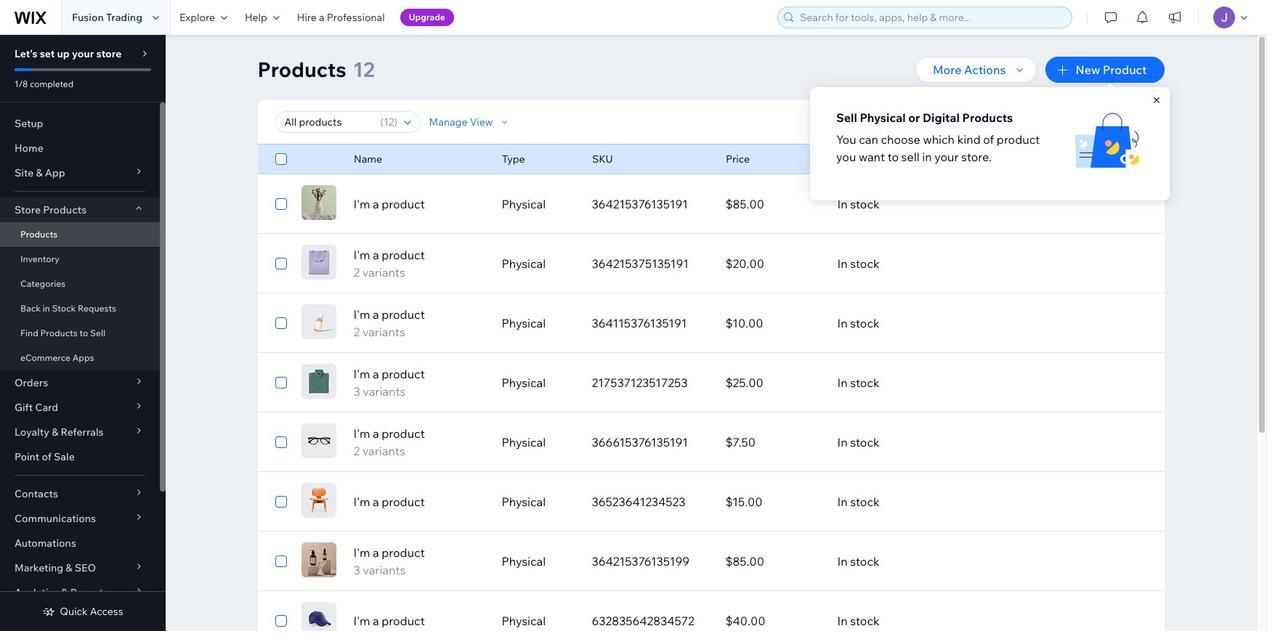 Task type: locate. For each thing, give the bounding box(es) containing it.
0 vertical spatial of
[[983, 132, 994, 147]]

8 stock from the top
[[850, 614, 880, 628]]

$85.00 link down price
[[717, 187, 829, 222]]

2 in stock link from the top
[[829, 246, 1103, 281]]

physical for 217537123517253
[[502, 376, 546, 390]]

in inside the 'sidebar' element
[[43, 303, 50, 314]]

6 in from the top
[[837, 495, 848, 509]]

$85.00
[[725, 197, 764, 211], [725, 554, 764, 569]]

manage view button
[[429, 116, 510, 129]]

choose
[[881, 132, 920, 147]]

in stock link for 364215376135191
[[829, 187, 1103, 222]]

2 in stock from the top
[[837, 256, 880, 271]]

stock for 364215376135199
[[850, 554, 880, 569]]

0 vertical spatial to
[[888, 150, 899, 164]]

364215376135199
[[592, 554, 689, 569]]

5 in stock link from the top
[[829, 425, 1103, 460]]

inventory down can on the top
[[837, 153, 882, 166]]

1 horizontal spatial to
[[888, 150, 899, 164]]

in for 217537123517253
[[837, 376, 848, 390]]

in stock for 632835642834572
[[837, 614, 880, 628]]

1 i'm a product 2 variants from the top
[[353, 248, 425, 280]]

to left 'sell'
[[888, 150, 899, 164]]

3 for 364215376135199
[[353, 563, 360, 578]]

automations link
[[0, 531, 160, 556]]

366615376135191 link
[[583, 425, 717, 460]]

1 vertical spatial 12
[[383, 116, 394, 129]]

5 stock from the top
[[850, 435, 880, 450]]

back in stock requests link
[[0, 296, 160, 321]]

inventory up "categories"
[[20, 254, 59, 264]]

2 i'm a product 3 variants from the top
[[353, 546, 425, 578]]

back
[[20, 303, 41, 314]]

kind
[[957, 132, 981, 147]]

7 physical link from the top
[[493, 544, 583, 579]]

sale
[[54, 450, 75, 464]]

1 vertical spatial i'm a product link
[[345, 493, 493, 511]]

i'm a product 3 variants for 217537123517253
[[353, 367, 425, 399]]

7 in stock from the top
[[837, 554, 880, 569]]

to inside sell physical or digital products you can choose which kind of product you want to sell in your store.
[[888, 150, 899, 164]]

i'm a product for 632835642834572
[[353, 614, 425, 628]]

1 vertical spatial 3
[[353, 563, 360, 578]]

1 horizontal spatial in
[[922, 150, 932, 164]]

filter button
[[839, 111, 903, 133]]

products up ecommerce apps
[[40, 328, 78, 339]]

store products button
[[0, 198, 160, 222]]

in for 632835642834572
[[837, 614, 848, 628]]

i'm a product for 36523641234523
[[353, 495, 425, 509]]

3 2 from the top
[[353, 444, 360, 458]]

0 horizontal spatial sell
[[90, 328, 105, 339]]

to inside "link"
[[80, 328, 88, 339]]

2 vertical spatial i'm a product
[[353, 614, 425, 628]]

back in stock requests
[[20, 303, 116, 314]]

to
[[888, 150, 899, 164], [80, 328, 88, 339]]

or
[[908, 110, 920, 125]]

2 stock from the top
[[850, 256, 880, 271]]

help
[[245, 11, 267, 24]]

2 i'm a product link from the top
[[345, 493, 493, 511]]

products link
[[0, 222, 160, 247]]

12 for ( 12 )
[[383, 116, 394, 129]]

quick access button
[[42, 605, 123, 618]]

stock for 364215375135191
[[850, 256, 880, 271]]

0 vertical spatial 2
[[353, 265, 360, 280]]

1 i'm a product from the top
[[353, 197, 425, 211]]

1 vertical spatial sell
[[90, 328, 105, 339]]

quick
[[60, 605, 88, 618]]

2 $85.00 link from the top
[[717, 544, 829, 579]]

2 i'm a product 2 variants from the top
[[353, 307, 425, 339]]

1 horizontal spatial sell
[[836, 110, 857, 125]]

1 vertical spatial i'm a product 3 variants
[[353, 546, 425, 578]]

12 left manage
[[383, 116, 394, 129]]

0 vertical spatial $85.00
[[725, 197, 764, 211]]

a
[[319, 11, 325, 24], [373, 197, 379, 211], [373, 248, 379, 262], [373, 307, 379, 322], [373, 367, 379, 381], [373, 426, 379, 441], [373, 495, 379, 509], [373, 546, 379, 560], [373, 614, 379, 628]]

access
[[90, 605, 123, 618]]

364115376135191 link
[[583, 306, 717, 341]]

store
[[15, 203, 41, 216]]

i'm a product 2 variants for 364115376135191
[[353, 307, 425, 339]]

3 in from the top
[[837, 316, 848, 331]]

1 stock from the top
[[850, 197, 880, 211]]

products
[[258, 57, 346, 82], [962, 110, 1013, 125], [43, 203, 87, 216], [20, 229, 58, 240], [40, 328, 78, 339]]

your down which
[[934, 150, 959, 164]]

stock for 632835642834572
[[850, 614, 880, 628]]

0 vertical spatial sell
[[836, 110, 857, 125]]

2 3 from the top
[[353, 563, 360, 578]]

1 vertical spatial 2
[[353, 325, 360, 339]]

1 horizontal spatial your
[[934, 150, 959, 164]]

in for 364115376135191
[[837, 316, 848, 331]]

$85.00 down price
[[725, 197, 764, 211]]

0 vertical spatial i'm a product 2 variants
[[353, 248, 425, 280]]

$85.00 link up $40.00 link
[[717, 544, 829, 579]]

your inside sell physical or digital products you can choose which kind of product you want to sell in your store.
[[934, 150, 959, 164]]

set
[[40, 47, 55, 60]]

0 vertical spatial 12
[[353, 57, 375, 82]]

5 physical link from the top
[[493, 425, 583, 460]]

gift card button
[[0, 395, 160, 420]]

0 vertical spatial i'm a product
[[353, 197, 425, 211]]

in right the back
[[43, 303, 50, 314]]

)
[[394, 116, 397, 129]]

36523641234523
[[592, 495, 685, 509]]

inventory link
[[0, 247, 160, 272]]

1 vertical spatial of
[[42, 450, 52, 464]]

6 physical link from the top
[[493, 485, 583, 519]]

i'm a product link for 364215376135191
[[345, 195, 493, 213]]

2 vertical spatial i'm a product link
[[345, 612, 493, 630]]

0 horizontal spatial to
[[80, 328, 88, 339]]

products down store
[[20, 229, 58, 240]]

i'm a product link for 632835642834572
[[345, 612, 493, 630]]

stock for 364115376135191
[[850, 316, 880, 331]]

physical link for 36523641234523
[[493, 485, 583, 519]]

hire a professional link
[[288, 0, 393, 35]]

setup
[[15, 117, 43, 130]]

1 vertical spatial i'm a product
[[353, 495, 425, 509]]

in stock link for 364215376135199
[[829, 544, 1103, 579]]

inventory
[[837, 153, 882, 166], [20, 254, 59, 264]]

8 in stock from the top
[[837, 614, 880, 628]]

2 i'm a product from the top
[[353, 495, 425, 509]]

sell up you
[[836, 110, 857, 125]]

2 vertical spatial 2
[[353, 444, 360, 458]]

3 i'm a product from the top
[[353, 614, 425, 628]]

variants for 364215376135199
[[363, 563, 406, 578]]

1 in stock from the top
[[837, 197, 880, 211]]

physical link for 632835642834572
[[493, 604, 583, 631]]

products down hire
[[258, 57, 346, 82]]

marketing & seo button
[[0, 556, 160, 580]]

in stock for 364215376135199
[[837, 554, 880, 569]]

$85.00 up $40.00
[[725, 554, 764, 569]]

& up quick at the bottom left of page
[[61, 586, 68, 599]]

& right site
[[36, 166, 43, 179]]

orders button
[[0, 371, 160, 395]]

6 in stock from the top
[[837, 495, 880, 509]]

in stock for 366615376135191
[[837, 435, 880, 450]]

1 horizontal spatial inventory
[[837, 153, 882, 166]]

2 vertical spatial i'm a product 2 variants
[[353, 426, 425, 458]]

0 horizontal spatial in
[[43, 303, 50, 314]]

sell down requests
[[90, 328, 105, 339]]

12 down professional
[[353, 57, 375, 82]]

2
[[353, 265, 360, 280], [353, 325, 360, 339], [353, 444, 360, 458]]

1 in from the top
[[837, 197, 848, 211]]

manage view
[[429, 116, 493, 129]]

1 physical link from the top
[[493, 187, 583, 222]]

2 i'm from the top
[[353, 248, 370, 262]]

2 for 364215375135191
[[353, 265, 360, 280]]

8 in from the top
[[837, 614, 848, 628]]

physical for 364215376135191
[[502, 197, 546, 211]]

i'm a product 2 variants
[[353, 248, 425, 280], [353, 307, 425, 339], [353, 426, 425, 458]]

in stock for 364115376135191
[[837, 316, 880, 331]]

communications
[[15, 512, 96, 525]]

1 vertical spatial inventory
[[20, 254, 59, 264]]

ecommerce
[[20, 352, 70, 363]]

physical for 364115376135191
[[502, 316, 546, 331]]

4 physical link from the top
[[493, 365, 583, 400]]

1 i'm a product 3 variants from the top
[[353, 367, 425, 399]]

1 2 from the top
[[353, 265, 360, 280]]

sidebar element
[[0, 35, 166, 631]]

stock for 36523641234523
[[850, 495, 880, 509]]

variants
[[362, 265, 405, 280], [362, 325, 405, 339], [363, 384, 406, 399], [362, 444, 405, 458], [363, 563, 406, 578]]

0 vertical spatial in
[[922, 150, 932, 164]]

home
[[15, 142, 43, 155]]

0 vertical spatial $85.00 link
[[717, 187, 829, 222]]

product
[[1103, 62, 1147, 77]]

in right 'sell'
[[922, 150, 932, 164]]

3 physical link from the top
[[493, 306, 583, 341]]

1 $85.00 from the top
[[725, 197, 764, 211]]

0 vertical spatial your
[[72, 47, 94, 60]]

your right up at the top
[[72, 47, 94, 60]]

& for analytics
[[61, 586, 68, 599]]

categories link
[[0, 272, 160, 296]]

2 in from the top
[[837, 256, 848, 271]]

0 horizontal spatial 12
[[353, 57, 375, 82]]

6 in stock link from the top
[[829, 485, 1103, 519]]

3 i'm a product link from the top
[[345, 612, 493, 630]]

store
[[96, 47, 122, 60]]

$10.00 link
[[717, 306, 829, 341]]

1 i'm a product link from the top
[[345, 195, 493, 213]]

i'm a product link for 36523641234523
[[345, 493, 493, 511]]

1 horizontal spatial 12
[[383, 116, 394, 129]]

0 horizontal spatial inventory
[[20, 254, 59, 264]]

3 in stock link from the top
[[829, 306, 1103, 341]]

your
[[72, 47, 94, 60], [934, 150, 959, 164]]

sell inside sell physical or digital products you can choose which kind of product you want to sell in your store.
[[836, 110, 857, 125]]

loyalty
[[15, 426, 49, 439]]

type
[[502, 153, 525, 166]]

products up kind
[[962, 110, 1013, 125]]

reports
[[70, 586, 108, 599]]

gift
[[15, 401, 33, 414]]

professional
[[327, 11, 385, 24]]

home link
[[0, 136, 160, 161]]

4 in stock link from the top
[[829, 365, 1103, 400]]

in stock link for 364215375135191
[[829, 246, 1103, 281]]

physical link for 364215376135199
[[493, 544, 583, 579]]

1 vertical spatial your
[[934, 150, 959, 164]]

1 vertical spatial $85.00 link
[[717, 544, 829, 579]]

2 physical link from the top
[[493, 246, 583, 281]]

in inside sell physical or digital products you can choose which kind of product you want to sell in your store.
[[922, 150, 932, 164]]

product inside sell physical or digital products you can choose which kind of product you want to sell in your store.
[[997, 132, 1040, 147]]

0 horizontal spatial of
[[42, 450, 52, 464]]

1 in stock link from the top
[[829, 187, 1103, 222]]

& right loyalty
[[52, 426, 58, 439]]

7 stock from the top
[[850, 554, 880, 569]]

in
[[837, 197, 848, 211], [837, 256, 848, 271], [837, 316, 848, 331], [837, 376, 848, 390], [837, 435, 848, 450], [837, 495, 848, 509], [837, 554, 848, 569], [837, 614, 848, 628]]

1 vertical spatial in
[[43, 303, 50, 314]]

0 horizontal spatial your
[[72, 47, 94, 60]]

manage
[[429, 116, 467, 129]]

categories
[[20, 278, 65, 289]]

$40.00
[[725, 614, 765, 628]]

i'm a product link
[[345, 195, 493, 213], [345, 493, 493, 511], [345, 612, 493, 630]]

632835642834572 link
[[583, 604, 717, 631]]

1 horizontal spatial of
[[983, 132, 994, 147]]

more actions
[[933, 62, 1006, 77]]

8 in stock link from the top
[[829, 604, 1103, 631]]

3 in stock from the top
[[837, 316, 880, 331]]

None checkbox
[[275, 255, 287, 272], [275, 374, 287, 392], [275, 434, 287, 451], [275, 493, 287, 511], [275, 553, 287, 570], [275, 255, 287, 272], [275, 374, 287, 392], [275, 434, 287, 451], [275, 493, 287, 511], [275, 553, 287, 570]]

which
[[923, 132, 955, 147]]

1 vertical spatial $85.00
[[725, 554, 764, 569]]

5 in stock from the top
[[837, 435, 880, 450]]

$25.00
[[725, 376, 763, 390]]

physical link for 217537123517253
[[493, 365, 583, 400]]

products up products link
[[43, 203, 87, 216]]

1 $85.00 link from the top
[[717, 187, 829, 222]]

to down back in stock requests link
[[80, 328, 88, 339]]

up
[[57, 47, 70, 60]]

i'm
[[353, 197, 370, 211], [353, 248, 370, 262], [353, 307, 370, 322], [353, 367, 370, 381], [353, 426, 370, 441], [353, 495, 370, 509], [353, 546, 370, 560], [353, 614, 370, 628]]

digital
[[923, 110, 960, 125]]

1 vertical spatial i'm a product 2 variants
[[353, 307, 425, 339]]

of left sale
[[42, 450, 52, 464]]

inventory inside the 'sidebar' element
[[20, 254, 59, 264]]

in for 364215376135199
[[837, 554, 848, 569]]

1 3 from the top
[[353, 384, 360, 399]]

0 vertical spatial i'm a product link
[[345, 195, 493, 213]]

3 i'm a product 2 variants from the top
[[353, 426, 425, 458]]

2 $85.00 from the top
[[725, 554, 764, 569]]

217537123517253 link
[[583, 365, 717, 400]]

i'm a product 3 variants
[[353, 367, 425, 399], [353, 546, 425, 578]]

variants for 364115376135191
[[362, 325, 405, 339]]

& left the seo
[[66, 562, 72, 575]]

products inside sell physical or digital products you can choose which kind of product you want to sell in your store.
[[962, 110, 1013, 125]]

0 vertical spatial i'm a product 3 variants
[[353, 367, 425, 399]]

2 2 from the top
[[353, 325, 360, 339]]

8 physical link from the top
[[493, 604, 583, 631]]

upgrade
[[409, 12, 445, 23]]

7 in stock link from the top
[[829, 544, 1103, 579]]

12
[[353, 57, 375, 82], [383, 116, 394, 129]]

i'm a product for 364215376135191
[[353, 197, 425, 211]]

physical for 364215376135199
[[502, 554, 546, 569]]

5 in from the top
[[837, 435, 848, 450]]

0 vertical spatial 3
[[353, 384, 360, 399]]

view
[[470, 116, 493, 129]]

4 in stock from the top
[[837, 376, 880, 390]]

4 in from the top
[[837, 376, 848, 390]]

7 in from the top
[[837, 554, 848, 569]]

1 vertical spatial to
[[80, 328, 88, 339]]

new
[[1076, 62, 1100, 77]]

4 stock from the top
[[850, 376, 880, 390]]

None checkbox
[[275, 150, 287, 168], [275, 195, 287, 213], [275, 315, 287, 332], [275, 612, 287, 630], [275, 150, 287, 168], [275, 195, 287, 213], [275, 315, 287, 332], [275, 612, 287, 630]]

6 stock from the top
[[850, 495, 880, 509]]

ecommerce apps link
[[0, 346, 160, 371]]

3 stock from the top
[[850, 316, 880, 331]]

app
[[45, 166, 65, 179]]

of right kind
[[983, 132, 994, 147]]



Task type: describe. For each thing, give the bounding box(es) containing it.
in stock for 364215376135191
[[837, 197, 880, 211]]

3 for 217537123517253
[[353, 384, 360, 399]]

setup link
[[0, 111, 160, 136]]

4 i'm from the top
[[353, 367, 370, 381]]

store.
[[961, 150, 992, 164]]

stock
[[52, 303, 76, 314]]

communications button
[[0, 506, 160, 531]]

1/8
[[15, 78, 28, 89]]

point of sale
[[15, 450, 75, 464]]

loyalty & referrals
[[15, 426, 104, 439]]

in stock for 36523641234523
[[837, 495, 880, 509]]

products inside dropdown button
[[43, 203, 87, 216]]

let's set up your store
[[15, 47, 122, 60]]

stock for 364215376135191
[[850, 197, 880, 211]]

apps
[[72, 352, 94, 363]]

364215376135191
[[592, 197, 688, 211]]

let's
[[15, 47, 37, 60]]

find products to sell link
[[0, 321, 160, 346]]

physical for 366615376135191
[[502, 435, 546, 450]]

sell
[[901, 150, 919, 164]]

fusion trading
[[72, 11, 142, 24]]

217537123517253
[[592, 376, 688, 390]]

$85.00 for 364215376135199
[[725, 554, 764, 569]]

( 12 )
[[380, 116, 397, 129]]

variants for 364215375135191
[[362, 265, 405, 280]]

in for 364215375135191
[[837, 256, 848, 271]]

$20.00 link
[[717, 246, 829, 281]]

physical link for 366615376135191
[[493, 425, 583, 460]]

find products to sell
[[20, 328, 105, 339]]

sell physical or digital products you can choose which kind of product you want to sell in your store.
[[836, 110, 1040, 164]]

1 i'm from the top
[[353, 197, 370, 211]]

Unsaved view field
[[280, 112, 376, 132]]

filter
[[865, 116, 890, 129]]

more
[[933, 62, 962, 77]]

hire
[[297, 11, 317, 24]]

in stock for 364215375135191
[[837, 256, 880, 271]]

site
[[15, 166, 34, 179]]

in stock link for 36523641234523
[[829, 485, 1103, 519]]

i'm a product 2 variants for 366615376135191
[[353, 426, 425, 458]]

$25.00 link
[[717, 365, 829, 400]]

in for 364215376135191
[[837, 197, 848, 211]]

36523641234523 link
[[583, 485, 717, 519]]

physical link for 364215376135191
[[493, 187, 583, 222]]

of inside sell physical or digital products you can choose which kind of product you want to sell in your store.
[[983, 132, 994, 147]]

in stock link for 364115376135191
[[829, 306, 1103, 341]]

2 for 366615376135191
[[353, 444, 360, 458]]

physical for 364215375135191
[[502, 256, 546, 271]]

in stock link for 366615376135191
[[829, 425, 1103, 460]]

contacts button
[[0, 482, 160, 506]]

7 i'm from the top
[[353, 546, 370, 560]]

fusion
[[72, 11, 104, 24]]

i'm a product 3 variants for 364215376135199
[[353, 546, 425, 578]]

marketing & seo
[[15, 562, 96, 575]]

364115376135191
[[592, 316, 687, 331]]

364215376135199 link
[[583, 544, 717, 579]]

point
[[15, 450, 39, 464]]

explore
[[179, 11, 215, 24]]

variants for 217537123517253
[[363, 384, 406, 399]]

1/8 completed
[[15, 78, 74, 89]]

your inside the 'sidebar' element
[[72, 47, 94, 60]]

0 vertical spatial inventory
[[837, 153, 882, 166]]

in for 36523641234523
[[837, 495, 848, 509]]

upgrade button
[[400, 9, 454, 26]]

physical for 632835642834572
[[502, 614, 546, 628]]

physical for 36523641234523
[[502, 495, 546, 509]]

632835642834572
[[592, 614, 694, 628]]

(
[[380, 116, 383, 129]]

364215376135191 link
[[583, 187, 717, 222]]

you
[[836, 150, 856, 164]]

site & app button
[[0, 161, 160, 185]]

requests
[[78, 303, 116, 314]]

of inside the 'sidebar' element
[[42, 450, 52, 464]]

orders
[[15, 376, 48, 389]]

12 for products 12
[[353, 57, 375, 82]]

new product button
[[1045, 57, 1164, 83]]

$85.00 link for 364215376135199
[[717, 544, 829, 579]]

3 i'm from the top
[[353, 307, 370, 322]]

364215375135191 link
[[583, 246, 717, 281]]

physical inside sell physical or digital products you can choose which kind of product you want to sell in your store.
[[860, 110, 906, 125]]

i'm a product 2 variants for 364215375135191
[[353, 248, 425, 280]]

hire a professional
[[297, 11, 385, 24]]

in stock link for 217537123517253
[[829, 365, 1103, 400]]

products inside "link"
[[40, 328, 78, 339]]

new product
[[1076, 62, 1147, 77]]

card
[[35, 401, 58, 414]]

site & app
[[15, 166, 65, 179]]

analytics & reports
[[15, 586, 108, 599]]

price
[[725, 153, 749, 166]]

analytics & reports button
[[0, 580, 160, 605]]

completed
[[30, 78, 74, 89]]

in stock link for 632835642834572
[[829, 604, 1103, 631]]

364215375135191
[[592, 256, 689, 271]]

$10.00
[[725, 316, 763, 331]]

$40.00 link
[[717, 604, 829, 631]]

sell inside "link"
[[90, 328, 105, 339]]

stock for 217537123517253
[[850, 376, 880, 390]]

can
[[859, 132, 878, 147]]

& for marketing
[[66, 562, 72, 575]]

$20.00
[[725, 256, 764, 271]]

analytics
[[15, 586, 59, 599]]

Search... field
[[991, 112, 1142, 132]]

& for site
[[36, 166, 43, 179]]

name
[[353, 153, 382, 166]]

more actions button
[[915, 57, 1036, 83]]

& for loyalty
[[52, 426, 58, 439]]

quick access
[[60, 605, 123, 618]]

in for 366615376135191
[[837, 435, 848, 450]]

$85.00 for 364215376135191
[[725, 197, 764, 211]]

want
[[859, 150, 885, 164]]

Search for tools, apps, help & more... field
[[796, 7, 1067, 28]]

automations
[[15, 537, 76, 550]]

$7.50
[[725, 435, 756, 450]]

$15.00 link
[[717, 485, 829, 519]]

2 for 364115376135191
[[353, 325, 360, 339]]

referrals
[[61, 426, 104, 439]]

8 i'm from the top
[[353, 614, 370, 628]]

stock for 366615376135191
[[850, 435, 880, 450]]

physical link for 364115376135191
[[493, 306, 583, 341]]

physical link for 364215375135191
[[493, 246, 583, 281]]

$85.00 link for 364215376135191
[[717, 187, 829, 222]]

variants for 366615376135191
[[362, 444, 405, 458]]

contacts
[[15, 487, 58, 501]]

$7.50 link
[[717, 425, 829, 460]]

in stock for 217537123517253
[[837, 376, 880, 390]]

6 i'm from the top
[[353, 495, 370, 509]]

5 i'm from the top
[[353, 426, 370, 441]]



Task type: vqa. For each thing, say whether or not it's contained in the screenshot.


